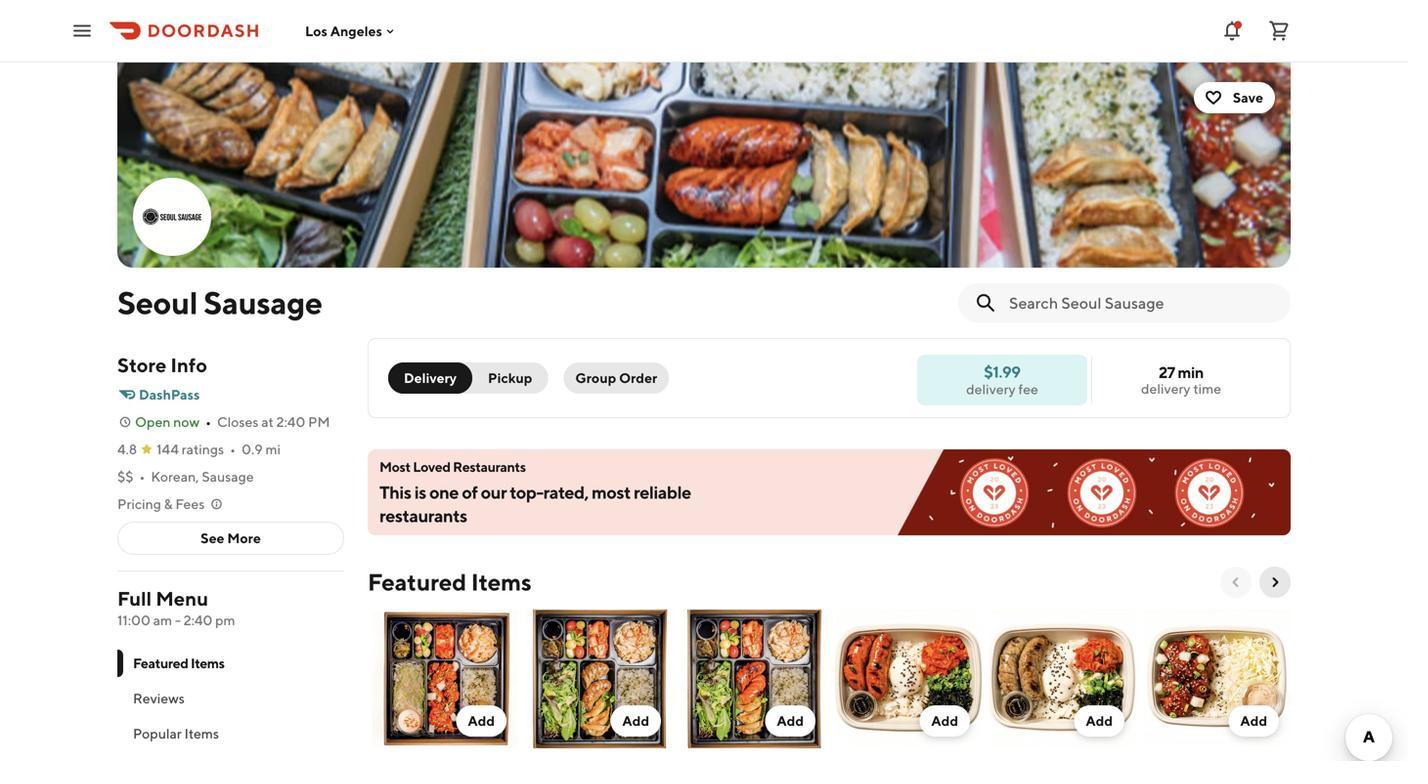 Task type: vqa. For each thing, say whether or not it's contained in the screenshot.
the bottom Featured Items
yes



Task type: locate. For each thing, give the bounding box(es) containing it.
add button
[[368, 606, 522, 762], [522, 606, 677, 762], [677, 606, 831, 762], [831, 606, 986, 762], [986, 606, 1141, 762], [1141, 606, 1295, 762], [456, 706, 507, 738], [611, 706, 661, 738], [765, 706, 816, 738], [920, 706, 970, 738], [1074, 706, 1125, 738], [1229, 706, 1279, 738]]

1 horizontal spatial featured
[[368, 569, 467, 597]]

group
[[576, 370, 616, 386]]

2 add from the left
[[623, 714, 649, 730]]

featured items heading
[[368, 567, 532, 599]]

0 vertical spatial •
[[205, 414, 211, 430]]

0 vertical spatial items
[[471, 569, 532, 597]]

• closes at 2:40 pm
[[205, 414, 330, 430]]

ratings
[[182, 442, 224, 458]]

add for kalbi pork sausage doshirak 'image' at the bottom of the page
[[623, 714, 649, 730]]

pickup
[[488, 370, 533, 386]]

• right $$
[[139, 469, 145, 485]]

4 add from the left
[[932, 714, 959, 730]]

sausage up info
[[204, 285, 322, 321]]

angeles
[[330, 23, 382, 39]]

see more
[[201, 531, 261, 547]]

2:40 inside full menu 11:00 am - 2:40 pm
[[184, 613, 213, 629]]

0 horizontal spatial featured
[[133, 656, 188, 672]]

2:40
[[276, 414, 305, 430], [184, 613, 213, 629]]

see more button
[[118, 523, 343, 555]]

0 vertical spatial featured
[[368, 569, 467, 597]]

korean fried chicken (kfc) doshirak ** image
[[372, 610, 518, 749]]

2 vertical spatial •
[[139, 469, 145, 485]]

-
[[175, 613, 181, 629]]

0.9
[[242, 442, 263, 458]]

now
[[173, 414, 200, 430]]

rated,
[[543, 482, 589, 503]]

seoul sausage
[[117, 285, 322, 321]]

delivery left the time
[[1141, 381, 1191, 397]]

min
[[1178, 363, 1204, 382]]

144
[[157, 442, 179, 458]]

1 vertical spatial •
[[230, 442, 236, 458]]

1 horizontal spatial 2:40
[[276, 414, 305, 430]]

2 horizontal spatial •
[[230, 442, 236, 458]]

most loved restaurants this is one of our top-rated, most reliable restaurants
[[380, 459, 691, 527]]

items
[[471, 569, 532, 597], [191, 656, 225, 672], [184, 726, 219, 742]]

2:40 right -
[[184, 613, 213, 629]]

0 horizontal spatial featured items
[[133, 656, 225, 672]]

delivery inside the 27 min delivery time
[[1141, 381, 1191, 397]]

featured
[[368, 569, 467, 597], [133, 656, 188, 672]]

11:00
[[117, 613, 151, 629]]

mi
[[266, 442, 281, 458]]

0 vertical spatial featured items
[[368, 569, 532, 597]]

$$ • korean, sausage
[[117, 469, 254, 485]]

add
[[468, 714, 495, 730], [623, 714, 649, 730], [777, 714, 804, 730], [932, 714, 959, 730], [1086, 714, 1113, 730], [1241, 714, 1268, 730]]

• left 0.9
[[230, 442, 236, 458]]

1 vertical spatial 2:40
[[184, 613, 213, 629]]

time
[[1194, 381, 1222, 397]]

0.9 mi
[[242, 442, 281, 458]]

0 horizontal spatial delivery
[[967, 381, 1016, 398]]

0 horizontal spatial 2:40
[[184, 613, 213, 629]]

5 add from the left
[[1086, 714, 1113, 730]]

Pickup radio
[[461, 363, 548, 394]]

1 vertical spatial featured items
[[133, 656, 225, 672]]

kalbi pork sausage doshirak image
[[526, 610, 673, 749]]

•
[[205, 414, 211, 430], [230, 442, 236, 458], [139, 469, 145, 485]]

seoul
[[117, 285, 198, 321]]

0 horizontal spatial •
[[139, 469, 145, 485]]

2:40 right at
[[276, 414, 305, 430]]

los angeles button
[[305, 23, 398, 39]]

items right 'popular' in the bottom left of the page
[[184, 726, 219, 742]]

korean,
[[151, 469, 199, 485]]

$$
[[117, 469, 134, 485]]

2 vertical spatial items
[[184, 726, 219, 742]]

1 horizontal spatial featured items
[[368, 569, 532, 597]]

am
[[153, 613, 172, 629]]

1 vertical spatial items
[[191, 656, 225, 672]]

pm
[[215, 613, 235, 629]]

6 add from the left
[[1241, 714, 1268, 730]]

1 vertical spatial featured
[[133, 656, 188, 672]]

of
[[462, 482, 478, 503]]

featured items
[[368, 569, 532, 597], [133, 656, 225, 672]]

featured items up reviews
[[133, 656, 225, 672]]

$1.99
[[984, 363, 1021, 381]]

• right now
[[205, 414, 211, 430]]

delivery left fee
[[967, 381, 1016, 398]]

items inside heading
[[471, 569, 532, 597]]

full
[[117, 588, 152, 611]]

delivery
[[1141, 381, 1191, 397], [967, 381, 1016, 398]]

popular items
[[133, 726, 219, 742]]

featured up reviews
[[133, 656, 188, 672]]

sausage
[[204, 285, 322, 321], [202, 469, 254, 485]]

sausage down 0.9
[[202, 469, 254, 485]]

3 add from the left
[[777, 714, 804, 730]]

open menu image
[[70, 19, 94, 43]]

Item Search search field
[[1009, 292, 1275, 314]]

1 horizontal spatial delivery
[[1141, 381, 1191, 397]]

items up reviews button
[[191, 656, 225, 672]]

add for sweet & spicy chicken sausage doshirak image
[[777, 714, 804, 730]]

seoul sausage image
[[117, 63, 1291, 268], [135, 180, 209, 254]]

featured down restaurants
[[368, 569, 467, 597]]

1 add from the left
[[468, 714, 495, 730]]

menu
[[156, 588, 208, 611]]

items down our at bottom left
[[471, 569, 532, 597]]

sweet & spicy chicken sausage doshirak image
[[681, 610, 828, 749]]

most
[[592, 482, 631, 503]]

144 ratings •
[[157, 442, 236, 458]]

reviews
[[133, 691, 185, 707]]

featured items down restaurants
[[368, 569, 532, 597]]

27
[[1159, 363, 1175, 382]]

is
[[414, 482, 426, 503]]



Task type: describe. For each thing, give the bounding box(es) containing it.
most
[[380, 459, 411, 475]]

top-
[[510, 482, 543, 503]]

open
[[135, 414, 171, 430]]

store
[[117, 354, 167, 377]]

add for korean fried chicken (kfc) doshirak ** image
[[468, 714, 495, 730]]

0 vertical spatial sausage
[[204, 285, 322, 321]]

0 vertical spatial 2:40
[[276, 414, 305, 430]]

pricing
[[117, 496, 161, 513]]

delivery inside $1.99 delivery fee
[[967, 381, 1016, 398]]

this
[[380, 482, 411, 503]]

full menu 11:00 am - 2:40 pm
[[117, 588, 235, 629]]

at
[[261, 414, 274, 430]]

add for mini korean fried chicken doshirak image
[[1241, 714, 1268, 730]]

loved
[[413, 459, 451, 475]]

pricing & fees button
[[117, 495, 224, 515]]

pm
[[308, 414, 330, 430]]

order
[[619, 370, 657, 386]]

pricing & fees
[[117, 496, 205, 513]]

popular
[[133, 726, 182, 742]]

mini korean fried chicken doshirak image
[[1144, 610, 1291, 749]]

&
[[164, 496, 173, 513]]

closes
[[217, 414, 259, 430]]

our
[[481, 482, 507, 503]]

open now
[[135, 414, 200, 430]]

restaurants
[[380, 506, 467, 527]]

fee
[[1019, 381, 1039, 398]]

los
[[305, 23, 328, 39]]

27 min delivery time
[[1141, 363, 1222, 397]]

group order button
[[564, 363, 669, 394]]

los angeles
[[305, 23, 382, 39]]

next button of carousel image
[[1268, 575, 1283, 591]]

order methods option group
[[388, 363, 548, 394]]

popular items button
[[117, 717, 344, 752]]

4.8
[[117, 442, 137, 458]]

items inside button
[[184, 726, 219, 742]]

add for "mini sweet & spicy chicken doshirak" image
[[932, 714, 959, 730]]

dashpass
[[139, 387, 200, 403]]

add for the mini kalbi pork sausage doshirak image at the right of page
[[1086, 714, 1113, 730]]

reliable
[[634, 482, 691, 503]]

Delivery radio
[[388, 363, 472, 394]]

one
[[429, 482, 459, 503]]

fees
[[176, 496, 205, 513]]

group order
[[576, 370, 657, 386]]

info
[[171, 354, 207, 377]]

mini sweet & spicy chicken doshirak image
[[835, 610, 982, 749]]

$1.99 delivery fee
[[967, 363, 1039, 398]]

featured inside featured items heading
[[368, 569, 467, 597]]

delivery
[[404, 370, 457, 386]]

store info
[[117, 354, 207, 377]]

see
[[201, 531, 225, 547]]

0 items, open order cart image
[[1268, 19, 1291, 43]]

save
[[1233, 89, 1264, 106]]

mini kalbi pork sausage doshirak image
[[990, 610, 1137, 749]]

save button
[[1194, 82, 1275, 113]]

restaurants
[[453, 459, 526, 475]]

1 horizontal spatial •
[[205, 414, 211, 430]]

notification bell image
[[1221, 19, 1244, 43]]

more
[[227, 531, 261, 547]]

1 vertical spatial sausage
[[202, 469, 254, 485]]

previous button of carousel image
[[1229, 575, 1244, 591]]

reviews button
[[117, 682, 344, 717]]



